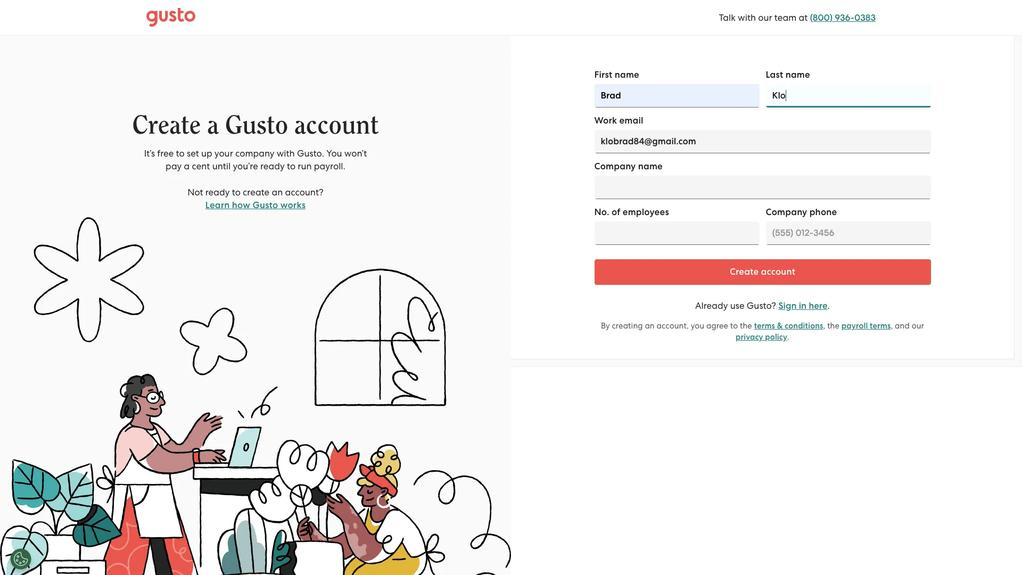 Task type: describe. For each thing, give the bounding box(es) containing it.
a inside it's free to set up your company with gusto. you won't pay a cent until you're ready to run payroll.
[[184, 161, 190, 172]]

(800)
[[811, 12, 833, 23]]

learn
[[206, 200, 230, 211]]

1 the from the left
[[741, 321, 753, 331]]

no.
[[595, 207, 610, 218]]

in
[[800, 300, 807, 312]]

by
[[601, 321, 610, 331]]

936-
[[836, 12, 855, 23]]

2 terms from the left
[[871, 321, 892, 331]]

already use gusto? sign in here .
[[696, 300, 831, 312]]

to left set
[[176, 148, 185, 159]]

0 vertical spatial account
[[295, 112, 379, 139]]

with inside talk with our team at (800) 936-0383
[[739, 12, 757, 23]]

name for first name
[[615, 69, 640, 80]]

company for company name
[[595, 161, 636, 172]]

2 , from the left
[[892, 321, 894, 331]]

team
[[775, 12, 797, 23]]

employees
[[623, 207, 670, 218]]

1 terms from the left
[[755, 321, 776, 331]]

create for create account
[[730, 266, 759, 278]]

ready inside it's free to set up your company with gusto. you won't pay a cent until you're ready to run payroll.
[[261, 161, 285, 172]]

Company phone telephone field
[[766, 222, 932, 245]]

0 vertical spatial gusto
[[225, 112, 288, 139]]

create for create a gusto account
[[132, 112, 201, 139]]

account?
[[285, 187, 324, 198]]

of
[[612, 207, 621, 218]]

last name
[[766, 69, 811, 80]]

ready inside not ready to create an account? learn how gusto works
[[206, 187, 230, 198]]

0383
[[855, 12, 876, 23]]

to inside by creating an account, you agree to the terms & conditions , the payroll terms , and our privacy policy .
[[731, 321, 739, 331]]

gusto.
[[297, 148, 324, 159]]

already
[[696, 300, 729, 311]]

gusto inside not ready to create an account? learn how gusto works
[[253, 200, 278, 211]]

First name text field
[[595, 84, 760, 108]]

up
[[201, 148, 212, 159]]

last
[[766, 69, 784, 80]]

agree
[[707, 321, 729, 331]]

you
[[691, 321, 705, 331]]

it's free to set up your company with gusto. you won't pay a cent until you're ready to run payroll.
[[144, 148, 367, 172]]

Company name text field
[[595, 176, 932, 199]]

run
[[298, 161, 312, 172]]

terms & conditions link
[[755, 321, 824, 331]]

here
[[809, 300, 828, 312]]

an inside by creating an account, you agree to the terms & conditions , the payroll terms , and our privacy policy .
[[645, 321, 655, 331]]

cent
[[192, 161, 210, 172]]

happy employees in a plant shop image
[[0, 217, 511, 575]]

. inside by creating an account, you agree to the terms & conditions , the payroll terms , and our privacy policy .
[[788, 332, 790, 342]]

works
[[281, 200, 306, 211]]

first
[[595, 69, 613, 80]]

company
[[235, 148, 275, 159]]

policy
[[766, 332, 788, 342]]

account,
[[657, 321, 689, 331]]

online payroll services, hr, and benefits | gusto image
[[147, 8, 196, 27]]

email
[[620, 115, 644, 126]]

an inside not ready to create an account? learn how gusto works
[[272, 187, 283, 198]]



Task type: vqa. For each thing, say whether or not it's contained in the screenshot.
1st TERMS from the left
yes



Task type: locate. For each thing, give the bounding box(es) containing it.
account up sign
[[762, 266, 796, 278]]

talk with our team at (800) 936-0383
[[719, 12, 876, 23]]

0 vertical spatial company
[[595, 161, 636, 172]]

1 horizontal spatial a
[[207, 112, 219, 139]]

1 vertical spatial with
[[277, 148, 295, 159]]

not
[[188, 187, 203, 198]]

company name
[[595, 161, 663, 172]]

1 vertical spatial ready
[[206, 187, 230, 198]]

company
[[595, 161, 636, 172], [766, 207, 808, 218]]

0 horizontal spatial ready
[[206, 187, 230, 198]]

gusto?
[[747, 300, 777, 311]]

pay
[[166, 161, 182, 172]]

work email
[[595, 115, 644, 126]]

privacy policy link
[[736, 332, 788, 342]]

by creating an account, you agree to the terms & conditions , the payroll terms , and our privacy policy .
[[601, 321, 925, 342]]

you
[[327, 148, 342, 159]]

with left 'gusto.'
[[277, 148, 295, 159]]

how
[[232, 200, 251, 211]]

.
[[828, 300, 831, 311], [788, 332, 790, 342]]

ready
[[261, 161, 285, 172], [206, 187, 230, 198]]

work
[[595, 115, 618, 126]]

1 horizontal spatial terms
[[871, 321, 892, 331]]

Work email email field
[[595, 130, 932, 153]]

to up how
[[232, 187, 241, 198]]

account
[[295, 112, 379, 139], [762, 266, 796, 278]]

to inside not ready to create an account? learn how gusto works
[[232, 187, 241, 198]]

company for company phone
[[766, 207, 808, 218]]

first name
[[595, 69, 640, 80]]

, left and
[[892, 321, 894, 331]]

our right and
[[913, 321, 925, 331]]

company phone
[[766, 207, 838, 218]]

the
[[741, 321, 753, 331], [828, 321, 840, 331]]

0 vertical spatial create
[[132, 112, 201, 139]]

our inside by creating an account, you agree to the terms & conditions , the payroll terms , and our privacy policy .
[[913, 321, 925, 331]]

payroll.
[[314, 161, 346, 172]]

, down here
[[824, 321, 826, 331]]

1 horizontal spatial account
[[762, 266, 796, 278]]

to left run
[[287, 161, 296, 172]]

won't
[[345, 148, 367, 159]]

0 horizontal spatial the
[[741, 321, 753, 331]]

name for company name
[[639, 161, 663, 172]]

1 vertical spatial .
[[788, 332, 790, 342]]

1 , from the left
[[824, 321, 826, 331]]

set
[[187, 148, 199, 159]]

use
[[731, 300, 745, 311]]

name right last
[[786, 69, 811, 80]]

create up free
[[132, 112, 201, 139]]

create a gusto account
[[132, 112, 379, 139]]

with right talk
[[739, 12, 757, 23]]

gusto
[[225, 112, 288, 139], [253, 200, 278, 211]]

0 horizontal spatial an
[[272, 187, 283, 198]]

and
[[896, 321, 911, 331]]

create
[[132, 112, 201, 139], [730, 266, 759, 278]]

create account
[[730, 266, 796, 278]]

1 vertical spatial gusto
[[253, 200, 278, 211]]

0 horizontal spatial company
[[595, 161, 636, 172]]

0 horizontal spatial .
[[788, 332, 790, 342]]

account up you
[[295, 112, 379, 139]]

,
[[824, 321, 826, 331], [892, 321, 894, 331]]

0 horizontal spatial ,
[[824, 321, 826, 331]]

0 horizontal spatial our
[[759, 12, 773, 23]]

0 horizontal spatial with
[[277, 148, 295, 159]]

name up employees in the top of the page
[[639, 161, 663, 172]]

terms left and
[[871, 321, 892, 331]]

to right agree
[[731, 321, 739, 331]]

free
[[157, 148, 174, 159]]

2 the from the left
[[828, 321, 840, 331]]

phone
[[810, 207, 838, 218]]

at
[[799, 12, 808, 23]]

conditions
[[785, 321, 824, 331]]

1 vertical spatial company
[[766, 207, 808, 218]]

1 horizontal spatial the
[[828, 321, 840, 331]]

an
[[272, 187, 283, 198], [645, 321, 655, 331]]

terms
[[755, 321, 776, 331], [871, 321, 892, 331]]

your
[[215, 148, 233, 159]]

name for last name
[[786, 69, 811, 80]]

name
[[615, 69, 640, 80], [786, 69, 811, 80], [639, 161, 663, 172]]

1 horizontal spatial .
[[828, 300, 831, 311]]

0 vertical spatial with
[[739, 12, 757, 23]]

create account button
[[595, 259, 932, 285]]

1 horizontal spatial ready
[[261, 161, 285, 172]]

sign in here link
[[779, 300, 828, 312]]

company up of
[[595, 161, 636, 172]]

no. of employees
[[595, 207, 670, 218]]

ready down company
[[261, 161, 285, 172]]

account inside button
[[762, 266, 796, 278]]

Last name text field
[[766, 84, 932, 108]]

until
[[212, 161, 231, 172]]

1 horizontal spatial company
[[766, 207, 808, 218]]

learn how gusto works link
[[206, 200, 306, 211]]

name right "first"
[[615, 69, 640, 80]]

1 vertical spatial our
[[913, 321, 925, 331]]

1 horizontal spatial our
[[913, 321, 925, 331]]

gusto down create
[[253, 200, 278, 211]]

0 vertical spatial an
[[272, 187, 283, 198]]

. inside already use gusto? sign in here .
[[828, 300, 831, 311]]

our left team at the right top
[[759, 12, 773, 23]]

(800) 936-0383 link
[[811, 12, 876, 23]]

No. of employees field
[[595, 222, 760, 245]]

you're
[[233, 161, 258, 172]]

our inside talk with our team at (800) 936-0383
[[759, 12, 773, 23]]

a right pay
[[184, 161, 190, 172]]

1 horizontal spatial ,
[[892, 321, 894, 331]]

payroll
[[842, 321, 869, 331]]

the up privacy
[[741, 321, 753, 331]]

with inside it's free to set up your company with gusto. you won't pay a cent until you're ready to run payroll.
[[277, 148, 295, 159]]

gusto up company
[[225, 112, 288, 139]]

1 vertical spatial an
[[645, 321, 655, 331]]

privacy
[[736, 332, 764, 342]]

sign
[[779, 300, 797, 312]]

0 horizontal spatial create
[[132, 112, 201, 139]]

company down company name text field
[[766, 207, 808, 218]]

a
[[207, 112, 219, 139], [184, 161, 190, 172]]

0 vertical spatial .
[[828, 300, 831, 311]]

talk
[[719, 12, 736, 23]]

0 horizontal spatial terms
[[755, 321, 776, 331]]

the left the "payroll"
[[828, 321, 840, 331]]

to
[[176, 148, 185, 159], [287, 161, 296, 172], [232, 187, 241, 198], [731, 321, 739, 331]]

0 horizontal spatial a
[[184, 161, 190, 172]]

ready up learn
[[206, 187, 230, 198]]

1 horizontal spatial with
[[739, 12, 757, 23]]

1 vertical spatial create
[[730, 266, 759, 278]]

create
[[243, 187, 270, 198]]

create inside button
[[730, 266, 759, 278]]

a up up
[[207, 112, 219, 139]]

. right the in
[[828, 300, 831, 311]]

not ready to create an account? learn how gusto works
[[188, 187, 324, 211]]

0 vertical spatial our
[[759, 12, 773, 23]]

payroll terms link
[[842, 321, 892, 331]]

it's
[[144, 148, 155, 159]]

&
[[778, 321, 783, 331]]

an right creating
[[645, 321, 655, 331]]

with
[[739, 12, 757, 23], [277, 148, 295, 159]]

creating
[[612, 321, 643, 331]]

our
[[759, 12, 773, 23], [913, 321, 925, 331]]

. down the terms & conditions link at the bottom
[[788, 332, 790, 342]]

an up works
[[272, 187, 283, 198]]

1 horizontal spatial create
[[730, 266, 759, 278]]

0 vertical spatial a
[[207, 112, 219, 139]]

1 vertical spatial a
[[184, 161, 190, 172]]

1 vertical spatial account
[[762, 266, 796, 278]]

0 horizontal spatial account
[[295, 112, 379, 139]]

1 horizontal spatial an
[[645, 321, 655, 331]]

terms up privacy policy link
[[755, 321, 776, 331]]

create up use
[[730, 266, 759, 278]]

0 vertical spatial ready
[[261, 161, 285, 172]]



